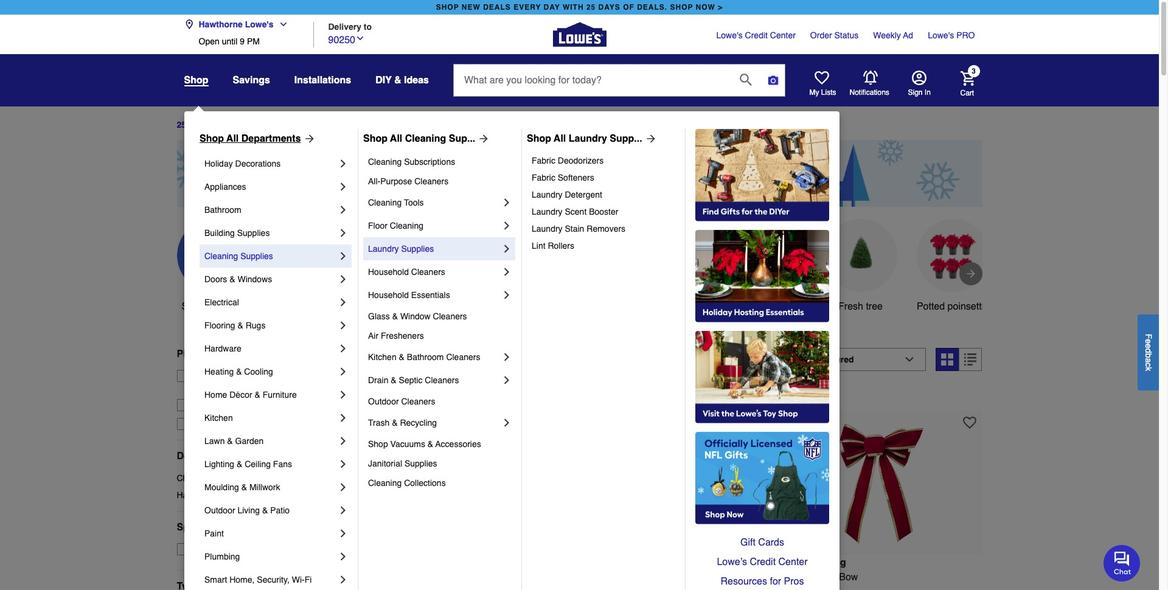 Task type: vqa. For each thing, say whether or not it's contained in the screenshot.
HOUSEHOLD ESSENTIALS link
yes



Task type: describe. For each thing, give the bounding box(es) containing it.
smart home, security, wi-fi link
[[204, 568, 337, 590]]

products
[[386, 354, 442, 371]]

heating & cooling
[[204, 367, 273, 377]]

hardware
[[204, 344, 241, 354]]

chevron right image for heating & cooling
[[337, 366, 349, 378]]

lowe's credit center
[[717, 557, 808, 568]]

departments element
[[177, 450, 338, 462]]

camera image
[[767, 74, 780, 86]]

198 products in holiday decorations
[[357, 354, 603, 371]]

lawn & garden
[[204, 436, 264, 446]]

all for departments
[[226, 133, 239, 144]]

chevron right image for household cleaners
[[501, 266, 513, 278]]

pros
[[784, 576, 804, 587]]

fabric for fabric deodorizers
[[532, 156, 556, 166]]

building
[[204, 228, 235, 238]]

officially licensed n f l gifts. shop now. image
[[696, 432, 830, 525]]

to
[[364, 22, 372, 31]]

1 shop from the left
[[436, 3, 459, 12]]

incandescent inside the 100-count 20.62-ft multicolor incandescent plug-in christmas string lights
[[697, 572, 755, 583]]

count inside the 100-count 20.62-ft multicolor incandescent plug-in christmas string lights
[[588, 572, 614, 583]]

diy & ideas
[[376, 75, 429, 86]]

& for drain & septic cleaners
[[391, 376, 397, 385]]

status
[[835, 30, 859, 40]]

decorations for christmas decorations
[[218, 473, 263, 483]]

chevron down image
[[355, 33, 365, 43]]

air fresheners
[[368, 331, 424, 341]]

led button
[[362, 219, 435, 314]]

0 horizontal spatial pickup
[[177, 349, 209, 360]]

0 vertical spatial bathroom
[[204, 205, 241, 215]]

gift cards link
[[696, 533, 830, 553]]

lawn
[[204, 436, 225, 446]]

chevron right image for drain & septic cleaners
[[501, 374, 513, 386]]

chevron right image for paint
[[337, 528, 349, 540]]

center for lowe's credit center
[[779, 557, 808, 568]]

heating & cooling link
[[204, 360, 337, 383]]

shop for shop vacuums & accessories
[[368, 439, 388, 449]]

in inside the 100-count 20.62-ft multicolor incandescent plug-in christmas string lights
[[591, 586, 600, 590]]

compare for the 1001813120 element
[[379, 390, 414, 400]]

outdoor cleaners link
[[368, 392, 513, 411]]

cleaners inside drain & septic cleaners link
[[425, 376, 459, 385]]

cleaners inside kitchen & bathroom cleaners link
[[446, 352, 480, 362]]

outdoor for outdoor living & patio
[[204, 506, 235, 515]]

2 e from the top
[[1144, 344, 1154, 348]]

chat invite button image
[[1104, 545, 1141, 582]]

chevron right image for building supplies
[[337, 227, 349, 239]]

chevron right image for appliances
[[337, 181, 349, 193]]

chevron down image
[[274, 19, 288, 29]]

household for household cleaners
[[368, 267, 409, 277]]

paint
[[204, 529, 224, 539]]

laundry detergent link
[[532, 186, 677, 203]]

lowe's home improvement account image
[[912, 71, 927, 85]]

glass & window cleaners
[[368, 312, 467, 321]]

cleaning for subscriptions
[[368, 157, 402, 167]]

decoration
[[653, 316, 699, 327]]

& for lawn & garden
[[227, 436, 233, 446]]

9
[[240, 37, 245, 46]]

lowe's up the pm
[[245, 19, 274, 29]]

cleaning for supplies
[[204, 251, 238, 261]]

potted
[[917, 301, 945, 312]]

center for lowe's credit center
[[770, 30, 796, 40]]

heating
[[204, 367, 234, 377]]

outdoor for outdoor cleaners
[[368, 397, 399, 407]]

& for kitchen & bathroom cleaners
[[399, 352, 405, 362]]

& for lighting & ceiling fans
[[237, 459, 242, 469]]

shop for shop all cleaning sup...
[[363, 133, 388, 144]]

bathroom link
[[204, 198, 337, 222]]

8.5-
[[780, 572, 797, 583]]

& left patio
[[262, 506, 268, 515]]

& for diy & ideas
[[394, 75, 401, 86]]

2 heart outline image from the left
[[964, 416, 977, 429]]

1001813120 element
[[357, 389, 414, 401]]

trash & recycling
[[368, 418, 437, 428]]

fast delivery
[[195, 419, 245, 429]]

chevron right image for hardware
[[337, 343, 349, 355]]

poinsettia
[[948, 301, 990, 312]]

lowe's down >
[[717, 30, 743, 40]]

moulding
[[204, 483, 239, 492]]

cleaning for tools
[[368, 198, 402, 208]]

cleaning tools
[[368, 198, 424, 208]]

kitchen link
[[204, 407, 337, 430]]

holiday for holiday decorations
[[204, 159, 233, 169]]

chevron right image for laundry supplies
[[501, 243, 513, 255]]

windows
[[238, 274, 272, 284]]

living for count
[[395, 557, 424, 568]]

holiday for holiday living 8.5-in w red bow
[[780, 557, 815, 568]]

millwork
[[249, 483, 280, 492]]

moulding & millwork
[[204, 483, 280, 492]]

supplies for janitorial supplies
[[405, 459, 437, 469]]

shop all departments link
[[200, 131, 316, 146]]

hawthorne for hawthorne lowe's & nearby stores
[[195, 383, 236, 393]]

2 vertical spatial delivery
[[214, 419, 245, 429]]

chevron right image for outdoor living & patio
[[337, 505, 349, 517]]

my lists
[[810, 88, 837, 97]]

arrow right image for shop all laundry supp...
[[642, 133, 657, 145]]

lawn & garden link
[[204, 430, 337, 453]]

ceiling
[[245, 459, 271, 469]]

chevron right image for kitchen
[[337, 412, 349, 424]]

holiday hosting essentials. image
[[696, 230, 830, 323]]

& inside button
[[267, 383, 273, 393]]

ad
[[903, 30, 914, 40]]

christmas inside 'link'
[[177, 473, 215, 483]]

lowe's pro link
[[928, 29, 975, 41]]

in inside holiday living 100-count 20.62-ft white incandescent plug- in christmas string lights
[[357, 586, 366, 590]]

arrow right image
[[965, 268, 977, 280]]

lowe's home improvement logo image
[[553, 8, 606, 61]]

shop all laundry supp... link
[[527, 131, 657, 146]]

shop all deals
[[182, 301, 245, 312]]

0 vertical spatial departments
[[241, 133, 301, 144]]

days
[[599, 3, 621, 12]]

100- inside holiday living 100-count 20.62-ft white incandescent plug- in christmas string lights
[[357, 572, 377, 583]]

electrical
[[204, 298, 239, 307]]

plug- inside holiday living 100-count 20.62-ft white incandescent plug- in christmas string lights
[[530, 572, 552, 583]]

living for patio
[[238, 506, 260, 515]]

100- inside the 100-count 20.62-ft multicolor incandescent plug-in christmas string lights
[[569, 572, 588, 583]]

chevron right image for cleaning supplies
[[337, 250, 349, 262]]

on
[[199, 545, 210, 554]]

essentials
[[411, 290, 450, 300]]

lowe's home improvement lists image
[[815, 71, 829, 85]]

christmas inside the 100-count 20.62-ft multicolor incandescent plug-in christmas string lights
[[602, 586, 646, 590]]

lowe's home improvement notification center image
[[863, 71, 878, 85]]

smart home, security, wi-fi
[[204, 575, 312, 585]]

household essentials link
[[368, 284, 501, 307]]

pro
[[957, 30, 975, 40]]

deals.
[[637, 3, 668, 12]]

laundry inside shop all laundry supp... link
[[569, 133, 607, 144]]

outdoor living & patio link
[[204, 499, 337, 522]]

cards
[[759, 537, 784, 548]]

25 days of deals. shop new deals every day. while supplies last. image
[[177, 140, 983, 207]]

deals inside button
[[220, 301, 245, 312]]

accessories
[[436, 439, 481, 449]]

sign in button
[[908, 71, 931, 97]]

hawthorne for hawthorne lowe's
[[199, 19, 243, 29]]

fresheners
[[381, 331, 424, 341]]

shop for shop
[[184, 75, 208, 86]]

chevron right image for household essentials
[[501, 289, 513, 301]]

laundry scent booster link
[[532, 203, 677, 220]]

gift
[[741, 537, 756, 548]]

now
[[696, 3, 716, 12]]

1 vertical spatial delivery
[[221, 349, 259, 360]]

grid view image
[[942, 353, 954, 366]]

lowe's credit center
[[717, 30, 796, 40]]

savings inside savings button
[[474, 301, 508, 312]]

all for cleaning
[[390, 133, 402, 144]]

lowe's pro
[[928, 30, 975, 40]]

hawthorne lowe's
[[199, 19, 274, 29]]

all for laundry
[[554, 133, 566, 144]]

christmas decorations
[[177, 473, 263, 483]]

household for household essentials
[[368, 290, 409, 300]]

1 horizontal spatial pickup
[[238, 371, 263, 381]]

notifications
[[850, 88, 890, 97]]

1 vertical spatial departments
[[177, 451, 236, 462]]

my lists link
[[810, 71, 837, 97]]

fabric deodorizers link
[[532, 152, 677, 169]]

lowe's credit center link
[[717, 29, 796, 41]]

potted poinsettia
[[917, 301, 990, 312]]

search image
[[740, 73, 752, 86]]

cleaning up "subscriptions"
[[405, 133, 446, 144]]

100-count 20.62-ft multicolor incandescent plug-in christmas string lights
[[569, 572, 755, 590]]

fabric softeners
[[532, 173, 594, 183]]

until
[[222, 37, 238, 46]]

hanging
[[658, 301, 694, 312]]

1 heart outline image from the left
[[752, 416, 766, 429]]

all-purpose cleaners
[[368, 176, 449, 186]]

supplies for laundry supplies
[[401, 244, 434, 254]]

lint
[[532, 241, 546, 251]]

for
[[770, 576, 782, 587]]

hanukkah decorations
[[177, 490, 263, 500]]

sign in
[[908, 88, 931, 97]]

plumbing
[[204, 552, 240, 562]]



Task type: locate. For each thing, give the bounding box(es) containing it.
& right décor
[[255, 390, 260, 400]]

outdoor up the trash
[[368, 397, 399, 407]]

2 shop from the left
[[363, 133, 388, 144]]

living for in
[[818, 557, 846, 568]]

0 horizontal spatial plug-
[[530, 572, 552, 583]]

3 arrow right image from the left
[[642, 133, 657, 145]]

compare for 5013254527 element
[[802, 390, 837, 400]]

count inside holiday living 100-count 20.62-ft white incandescent plug- in christmas string lights
[[377, 572, 403, 583]]

lists
[[822, 88, 837, 97]]

0 vertical spatial savings button
[[233, 69, 270, 91]]

1 horizontal spatial bathroom
[[407, 352, 444, 362]]

25 inside shop new deals every day with 25 days of deals. shop now > link
[[587, 3, 596, 12]]

arrow right image
[[301, 133, 316, 145], [476, 133, 490, 145], [642, 133, 657, 145]]

all up "cleaning subscriptions"
[[390, 133, 402, 144]]

cleaning supplies link
[[204, 245, 337, 268]]

0 vertical spatial outdoor
[[368, 397, 399, 407]]

1 vertical spatial savings
[[474, 301, 508, 312]]

& for glass & window cleaners
[[392, 312, 398, 321]]

lowe's credit center link
[[696, 553, 830, 572]]

count
[[377, 572, 403, 583], [588, 572, 614, 583]]

2 arrow right image from the left
[[476, 133, 490, 145]]

1 vertical spatial fabric
[[532, 173, 556, 183]]

order status
[[811, 30, 859, 40]]

heart outline image
[[752, 416, 766, 429], [964, 416, 977, 429]]

& inside button
[[394, 75, 401, 86]]

2 string from the left
[[649, 586, 674, 590]]

white inside holiday living 100-count 20.62-ft white incandescent plug- in christmas string lights
[[441, 572, 466, 583]]

shop for shop all deals
[[182, 301, 204, 312]]

1 e from the top
[[1144, 339, 1154, 344]]

all-purpose cleaners link
[[368, 172, 513, 191]]

holiday decorations
[[204, 159, 281, 169]]

all up flooring
[[207, 301, 217, 312]]

0 vertical spatial savings
[[233, 75, 270, 86]]

1 horizontal spatial christmas
[[368, 586, 412, 590]]

household down laundry supplies
[[368, 267, 409, 277]]

0 vertical spatial shop
[[184, 75, 208, 86]]

cleaning up laundry supplies
[[390, 221, 424, 231]]

arrow right image inside "shop all departments" link
[[301, 133, 316, 145]]

0 vertical spatial in
[[446, 354, 457, 371]]

arrow right image up cleaning subscriptions link
[[476, 133, 490, 145]]

decorations inside 'link'
[[218, 473, 263, 483]]

25 right with
[[587, 3, 596, 12]]

shop new deals every day with 25 days of deals. shop now >
[[436, 3, 723, 12]]

& down fresheners
[[399, 352, 405, 362]]

credit inside lowe's credit center link
[[745, 30, 768, 40]]

f e e d b a c k button
[[1138, 314, 1159, 390]]

arrow right image inside shop all cleaning sup... link
[[476, 133, 490, 145]]

rugs
[[246, 321, 266, 330]]

ft inside holiday living 100-count 20.62-ft white incandescent plug- in christmas string lights
[[433, 572, 439, 583]]

hawthorne lowe's & nearby stores button
[[195, 382, 327, 394]]

2 horizontal spatial christmas
[[602, 586, 646, 590]]

0 horizontal spatial ft
[[433, 572, 439, 583]]

1 horizontal spatial savings button
[[454, 219, 527, 314]]

scent
[[565, 207, 587, 217]]

string inside holiday living 100-count 20.62-ft white incandescent plug- in christmas string lights
[[415, 586, 440, 590]]

laundry for laundry detergent
[[532, 190, 563, 200]]

0 horizontal spatial kitchen
[[204, 413, 233, 423]]

arrow right image inside shop all laundry supp... link
[[642, 133, 657, 145]]

1 horizontal spatial departments
[[241, 133, 301, 144]]

led
[[389, 301, 408, 312]]

shop vacuums & accessories
[[368, 439, 481, 449]]

outdoor down hanukkah decorations
[[204, 506, 235, 515]]

white inside button
[[756, 301, 781, 312]]

1 lights from the left
[[443, 586, 469, 590]]

1 horizontal spatial white
[[756, 301, 781, 312]]

0 horizontal spatial lights
[[443, 586, 469, 590]]

paint link
[[204, 522, 337, 545]]

lighting & ceiling fans
[[204, 459, 292, 469]]

center up 8.5-
[[779, 557, 808, 568]]

1 vertical spatial credit
[[750, 557, 776, 568]]

1 horizontal spatial arrow right image
[[476, 133, 490, 145]]

supplies inside cleaning supplies link
[[240, 251, 273, 261]]

1 vertical spatial household
[[368, 290, 409, 300]]

1 vertical spatial white
[[441, 572, 466, 583]]

2 20.62- from the left
[[617, 572, 644, 583]]

2 lights from the left
[[677, 586, 703, 590]]

& left millwork
[[241, 483, 247, 492]]

arrow right image up 'fabric deodorizers' link
[[642, 133, 657, 145]]

& down today
[[267, 383, 273, 393]]

string inside the 100-count 20.62-ft multicolor incandescent plug-in christmas string lights
[[649, 586, 674, 590]]

fabric deodorizers
[[532, 156, 604, 166]]

1 vertical spatial plug-
[[569, 586, 591, 590]]

weekly ad
[[873, 30, 914, 40]]

credit for lowe's
[[750, 557, 776, 568]]

christmas
[[177, 473, 215, 483], [368, 586, 412, 590], [602, 586, 646, 590]]

1 compare from the left
[[379, 390, 414, 400]]

1 horizontal spatial shop
[[363, 133, 388, 144]]

1 horizontal spatial shop
[[670, 3, 693, 12]]

0 horizontal spatial shop
[[436, 3, 459, 12]]

shop down 25 days of deals link
[[200, 133, 224, 144]]

1 horizontal spatial savings
[[474, 301, 508, 312]]

laundry inside laundry detergent link
[[532, 190, 563, 200]]

diy
[[376, 75, 392, 86]]

shop up all-
[[363, 133, 388, 144]]

1 household from the top
[[368, 267, 409, 277]]

0 horizontal spatial outdoor
[[204, 506, 235, 515]]

chevron right image for bathroom
[[337, 204, 349, 216]]

laundry inside laundry stain removers link
[[532, 224, 563, 234]]

1 string from the left
[[415, 586, 440, 590]]

0 vertical spatial fabric
[[532, 156, 556, 166]]

90250 button
[[328, 31, 365, 47]]

chevron right image for smart home, security, wi-fi
[[337, 574, 349, 586]]

lowe's down free store pickup today at:
[[239, 383, 265, 393]]

& for moulding & millwork
[[241, 483, 247, 492]]

1 ft from the left
[[433, 572, 439, 583]]

0 horizontal spatial heart outline image
[[752, 416, 766, 429]]

lowe's home improvement cart image
[[961, 71, 975, 86]]

chevron right image for trash & recycling
[[501, 417, 513, 429]]

chevron right image for doors & windows
[[337, 273, 349, 285]]

1 count from the left
[[377, 572, 403, 583]]

0 horizontal spatial arrow right image
[[301, 133, 316, 145]]

pickup & delivery
[[177, 349, 259, 360]]

sup...
[[449, 133, 476, 144]]

supplies up windows
[[240, 251, 273, 261]]

cleaners up outdoor cleaners 'link'
[[425, 376, 459, 385]]

shop for shop all departments
[[200, 133, 224, 144]]

1 incandescent from the left
[[469, 572, 527, 583]]

e up d on the bottom
[[1144, 339, 1154, 344]]

supplies inside "laundry supplies" link
[[401, 244, 434, 254]]

None search field
[[453, 64, 786, 108]]

laundry down floor
[[368, 244, 399, 254]]

2 ft from the left
[[644, 572, 650, 583]]

center
[[770, 30, 796, 40], [779, 557, 808, 568]]

laundry for laundry stain removers
[[532, 224, 563, 234]]

& left ceiling
[[237, 459, 242, 469]]

& right glass
[[392, 312, 398, 321]]

plumbing link
[[204, 545, 337, 568]]

of
[[623, 3, 635, 12]]

hanukkah
[[177, 490, 215, 500]]

my
[[810, 88, 819, 97]]

& inside 'link'
[[230, 274, 235, 284]]

20.62- inside holiday living 100-count 20.62-ft white incandescent plug- in christmas string lights
[[406, 572, 433, 583]]

deals
[[222, 120, 245, 130], [220, 301, 245, 312]]

0 horizontal spatial savings
[[233, 75, 270, 86]]

1 horizontal spatial outdoor
[[368, 397, 399, 407]]

& for pickup & delivery
[[211, 349, 218, 360]]

1 horizontal spatial living
[[395, 557, 424, 568]]

b
[[1144, 353, 1154, 358]]

1 arrow right image from the left
[[301, 133, 316, 145]]

air
[[368, 331, 379, 341]]

hawthorne up open until 9 pm
[[199, 19, 243, 29]]

arrow right image for shop all departments
[[301, 133, 316, 145]]

fans
[[273, 459, 292, 469]]

shop all departments
[[200, 133, 301, 144]]

0 horizontal spatial savings button
[[233, 69, 270, 91]]

household essentials
[[368, 290, 450, 300]]

hawthorne down "store"
[[195, 383, 236, 393]]

& up "heating"
[[211, 349, 218, 360]]

cleaners up air fresheners link
[[433, 312, 467, 321]]

building supplies
[[204, 228, 270, 238]]

0 vertical spatial kitchen
[[368, 352, 397, 362]]

credit inside lowe's credit center link
[[750, 557, 776, 568]]

0 horizontal spatial count
[[377, 572, 403, 583]]

cleaning down "building"
[[204, 251, 238, 261]]

open
[[199, 37, 220, 46]]

delivery up '90250'
[[328, 22, 362, 31]]

0 horizontal spatial in
[[357, 586, 366, 590]]

building supplies link
[[204, 222, 337, 245]]

find gifts for the diyer. image
[[696, 129, 830, 222]]

fabric up laundry detergent
[[532, 173, 556, 183]]

savings button left lint
[[454, 219, 527, 314]]

shop
[[436, 3, 459, 12], [670, 3, 693, 12]]

2 incandescent from the left
[[697, 572, 755, 583]]

20.62- inside the 100-count 20.62-ft multicolor incandescent plug-in christmas string lights
[[617, 572, 644, 583]]

cleaners up essentials on the left of page
[[411, 267, 445, 277]]

incandescent inside holiday living 100-count 20.62-ft white incandescent plug- in christmas string lights
[[469, 572, 527, 583]]

christmas inside holiday living 100-count 20.62-ft white incandescent plug- in christmas string lights
[[368, 586, 412, 590]]

0 horizontal spatial compare
[[379, 390, 414, 400]]

0 horizontal spatial 20.62-
[[406, 572, 433, 583]]

laundry down laundry detergent
[[532, 207, 563, 217]]

1 100- from the left
[[357, 572, 377, 583]]

delivery up heating & cooling
[[221, 349, 259, 360]]

100-
[[357, 572, 377, 583], [569, 572, 588, 583]]

1 vertical spatial bathroom
[[407, 352, 444, 362]]

shop up janitorial at the left of page
[[368, 439, 388, 449]]

drain & septic cleaners link
[[368, 369, 501, 392]]

fabric
[[532, 156, 556, 166], [532, 173, 556, 183]]

2 horizontal spatial living
[[818, 557, 846, 568]]

living inside "outdoor living & patio" link
[[238, 506, 260, 515]]

1 vertical spatial outdoor
[[204, 506, 235, 515]]

cleaners inside the household cleaners link
[[411, 267, 445, 277]]

0 vertical spatial pickup
[[177, 349, 209, 360]]

arrow right image up holiday decorations link
[[301, 133, 316, 145]]

chevron right image for plumbing
[[337, 551, 349, 563]]

lights inside the 100-count 20.62-ft multicolor incandescent plug-in christmas string lights
[[677, 586, 703, 590]]

cleaners inside glass & window cleaners link
[[433, 312, 467, 321]]

holiday for holiday living 100-count 20.62-ft white incandescent plug- in christmas string lights
[[357, 557, 393, 568]]

septic
[[399, 376, 423, 385]]

holiday
[[204, 159, 233, 169], [461, 354, 514, 371], [357, 557, 393, 568], [780, 557, 815, 568]]

doors & windows link
[[204, 268, 337, 291]]

0 vertical spatial delivery
[[328, 22, 362, 31]]

pickup up free
[[177, 349, 209, 360]]

& for doors & windows
[[230, 274, 235, 284]]

supplies inside janitorial supplies link
[[405, 459, 437, 469]]

shop up fabric deodorizers
[[527, 133, 551, 144]]

home décor & furniture link
[[204, 383, 337, 407]]

fabric up fabric softeners
[[532, 156, 556, 166]]

0 horizontal spatial christmas
[[177, 473, 215, 483]]

laundry for laundry supplies
[[368, 244, 399, 254]]

kitchen for kitchen
[[204, 413, 233, 423]]

chevron right image for home décor & furniture
[[337, 389, 349, 401]]

1 horizontal spatial 25
[[587, 3, 596, 12]]

shop left new
[[436, 3, 459, 12]]

2 household from the top
[[368, 290, 409, 300]]

household cleaners link
[[368, 260, 501, 284]]

1 horizontal spatial 100-
[[569, 572, 588, 583]]

1 horizontal spatial heart outline image
[[964, 416, 977, 429]]

bathroom down appliances
[[204, 205, 241, 215]]

today
[[266, 371, 288, 381]]

shop left now
[[670, 3, 693, 12]]

cleaners inside outdoor cleaners 'link'
[[401, 397, 435, 407]]

k
[[1144, 367, 1154, 371]]

2 compare from the left
[[802, 390, 837, 400]]

order
[[811, 30, 832, 40]]

chevron right image for cleaning tools
[[501, 197, 513, 209]]

supplies for cleaning supplies
[[240, 251, 273, 261]]

household up led
[[368, 290, 409, 300]]

2 vertical spatial shop
[[368, 439, 388, 449]]

plug- inside the 100-count 20.62-ft multicolor incandescent plug-in christmas string lights
[[569, 586, 591, 590]]

compare inside the 1001813120 element
[[379, 390, 414, 400]]

100-count 20.62-ft multicolor incandescent plug-in christmas string lights link
[[569, 557, 771, 590]]

laundry up lint rollers
[[532, 224, 563, 234]]

chevron right image
[[337, 158, 349, 170], [501, 197, 513, 209], [501, 220, 513, 232], [501, 243, 513, 255], [337, 250, 349, 262], [501, 266, 513, 278], [337, 273, 349, 285], [337, 296, 349, 309], [337, 320, 349, 332], [337, 366, 349, 378], [501, 417, 513, 429], [337, 458, 349, 470], [337, 528, 349, 540]]

shop inside button
[[182, 301, 204, 312]]

5013254527 element
[[780, 389, 837, 401]]

>
[[718, 3, 723, 12]]

ft inside the 100-count 20.62-ft multicolor incandescent plug-in christmas string lights
[[644, 572, 650, 583]]

& right "store"
[[236, 367, 242, 377]]

1 horizontal spatial plug-
[[569, 586, 591, 590]]

& right lawn
[[227, 436, 233, 446]]

laundry up deodorizers
[[569, 133, 607, 144]]

chevron right image for floor cleaning
[[501, 220, 513, 232]]

0 vertical spatial deals
[[222, 120, 245, 130]]

collections
[[404, 478, 446, 488]]

cleaning subscriptions link
[[368, 152, 513, 172]]

1 vertical spatial in
[[797, 572, 804, 583]]

1 horizontal spatial in
[[591, 586, 600, 590]]

savings down the pm
[[233, 75, 270, 86]]

christmas decorations link
[[177, 472, 338, 484]]

fabric for fabric softeners
[[532, 173, 556, 183]]

decorations for hanukkah decorations
[[218, 490, 263, 500]]

in down air fresheners link
[[446, 354, 457, 371]]

1 vertical spatial hawthorne
[[195, 383, 236, 393]]

1 vertical spatial 25
[[177, 120, 186, 130]]

2 fabric from the top
[[532, 173, 556, 183]]

& down trash & recycling link
[[428, 439, 433, 449]]

1 horizontal spatial 20.62-
[[617, 572, 644, 583]]

in
[[446, 354, 457, 371], [797, 572, 804, 583]]

list view image
[[965, 353, 977, 366]]

resources for pros
[[721, 576, 804, 587]]

& right drain at the left
[[391, 376, 397, 385]]

drain
[[368, 376, 389, 385]]

chevron right image for kitchen & bathroom cleaners
[[501, 351, 513, 363]]

0 vertical spatial white
[[756, 301, 781, 312]]

appliances
[[204, 182, 246, 192]]

& left rugs
[[238, 321, 243, 330]]

all down 25 days of deals
[[226, 133, 239, 144]]

0 horizontal spatial white
[[441, 572, 466, 583]]

0 horizontal spatial 25
[[177, 120, 186, 130]]

1 20.62- from the left
[[406, 572, 433, 583]]

2 horizontal spatial shop
[[527, 133, 551, 144]]

0 horizontal spatial shop
[[200, 133, 224, 144]]

& right diy
[[394, 75, 401, 86]]

décor
[[230, 390, 252, 400]]

supplies down shop vacuums & accessories
[[405, 459, 437, 469]]

white
[[756, 301, 781, 312], [441, 572, 466, 583]]

shop all laundry supp...
[[527, 133, 642, 144]]

supplies up cleaning supplies
[[237, 228, 270, 238]]

0 horizontal spatial incandescent
[[469, 572, 527, 583]]

0 vertical spatial center
[[770, 30, 796, 40]]

living inside holiday living 100-count 20.62-ft white incandescent plug- in christmas string lights
[[395, 557, 424, 568]]

0 vertical spatial plug-
[[530, 572, 552, 583]]

shop down "open" in the top of the page
[[184, 75, 208, 86]]

& for trash & recycling
[[392, 418, 398, 428]]

open until 9 pm
[[199, 37, 260, 46]]

supplies up household cleaners
[[401, 244, 434, 254]]

1 vertical spatial center
[[779, 557, 808, 568]]

25 left days
[[177, 120, 186, 130]]

cleaning subscriptions
[[368, 157, 455, 167]]

red
[[819, 572, 837, 583]]

2 100- from the left
[[569, 572, 588, 583]]

198
[[357, 354, 382, 371]]

kitchen for kitchen & bathroom cleaners
[[368, 352, 397, 362]]

0 vertical spatial household
[[368, 267, 409, 277]]

cleaners down air fresheners link
[[446, 352, 480, 362]]

chevron right image for electrical
[[337, 296, 349, 309]]

pm
[[247, 37, 260, 46]]

supplies inside building supplies link
[[237, 228, 270, 238]]

0 horizontal spatial bathroom
[[204, 205, 241, 215]]

laundry inside "laundry supplies" link
[[368, 244, 399, 254]]

decorations for holiday decorations
[[235, 159, 281, 169]]

cleaners up recycling
[[401, 397, 435, 407]]

1 horizontal spatial compare
[[802, 390, 837, 400]]

& right doors
[[230, 274, 235, 284]]

0 horizontal spatial in
[[446, 354, 457, 371]]

delivery up lawn & garden
[[214, 419, 245, 429]]

floor cleaning link
[[368, 214, 501, 237]]

1 vertical spatial savings button
[[454, 219, 527, 314]]

1 fabric from the top
[[532, 156, 556, 166]]

credit for lowe's
[[745, 30, 768, 40]]

1 shop from the left
[[200, 133, 224, 144]]

chevron right image for lawn & garden
[[337, 435, 349, 447]]

in inside sign in button
[[925, 88, 931, 97]]

holiday inside "holiday living 8.5-in w red bow"
[[780, 557, 815, 568]]

chevron right image
[[337, 181, 349, 193], [337, 204, 349, 216], [337, 227, 349, 239], [501, 289, 513, 301], [337, 343, 349, 355], [501, 351, 513, 363], [501, 374, 513, 386], [337, 389, 349, 401], [337, 412, 349, 424], [337, 435, 349, 447], [337, 481, 349, 494], [337, 505, 349, 517], [337, 551, 349, 563], [337, 574, 349, 586]]

shop all cleaning sup... link
[[363, 131, 490, 146]]

savings
[[233, 75, 270, 86], [474, 301, 508, 312]]

diy & ideas button
[[376, 69, 429, 91]]

all for deals
[[207, 301, 217, 312]]

0 vertical spatial 25
[[587, 3, 596, 12]]

cleaning supplies
[[204, 251, 273, 261]]

lowe's left pro
[[928, 30, 954, 40]]

all up fabric deodorizers
[[554, 133, 566, 144]]

cart
[[961, 89, 974, 97]]

& for heating & cooling
[[236, 367, 242, 377]]

fresh
[[839, 301, 864, 312]]

of
[[211, 120, 219, 130]]

1 vertical spatial pickup
[[238, 371, 263, 381]]

janitorial
[[368, 459, 402, 469]]

air fresheners link
[[368, 326, 513, 346]]

0 horizontal spatial string
[[415, 586, 440, 590]]

holiday inside holiday living 100-count 20.62-ft white incandescent plug- in christmas string lights
[[357, 557, 393, 568]]

kitchen down home
[[204, 413, 233, 423]]

pickup up hawthorne lowe's & nearby stores
[[238, 371, 263, 381]]

shop vacuums & accessories link
[[368, 435, 513, 454]]

1 horizontal spatial incandescent
[[697, 572, 755, 583]]

2 shop from the left
[[670, 3, 693, 12]]

1 horizontal spatial ft
[[644, 572, 650, 583]]

chevron right image for moulding & millwork
[[337, 481, 349, 494]]

3 shop from the left
[[527, 133, 551, 144]]

1 vertical spatial kitchen
[[204, 413, 233, 423]]

stores
[[304, 383, 327, 393]]

in inside "holiday living 8.5-in w red bow"
[[797, 572, 804, 583]]

1 vertical spatial shop
[[182, 301, 204, 312]]

cleaning collections link
[[368, 473, 513, 493]]

savings button down the pm
[[233, 69, 270, 91]]

visit the lowe's toy shop. image
[[696, 331, 830, 424]]

deals right of
[[222, 120, 245, 130]]

cleaning up all-
[[368, 157, 402, 167]]

compare inside 5013254527 element
[[802, 390, 837, 400]]

laundry for laundry scent booster
[[532, 207, 563, 217]]

shop left electrical on the left of the page
[[182, 301, 204, 312]]

0 vertical spatial credit
[[745, 30, 768, 40]]

chevron right image for lighting & ceiling fans
[[337, 458, 349, 470]]

living inside "holiday living 8.5-in w red bow"
[[818, 557, 846, 568]]

laundry down fabric softeners
[[532, 190, 563, 200]]

in left w
[[797, 572, 804, 583]]

departments down lawn
[[177, 451, 236, 462]]

Search Query text field
[[454, 65, 730, 96]]

weekly
[[873, 30, 901, 40]]

e up b
[[1144, 344, 1154, 348]]

cleaning down all-
[[368, 198, 402, 208]]

1 horizontal spatial string
[[649, 586, 674, 590]]

outdoor inside 'link'
[[368, 397, 399, 407]]

departments up holiday decorations link
[[241, 133, 301, 144]]

0 horizontal spatial 100-
[[357, 572, 377, 583]]

& right the trash
[[392, 418, 398, 428]]

0 horizontal spatial living
[[238, 506, 260, 515]]

special
[[177, 522, 211, 533]]

1 horizontal spatial count
[[588, 572, 614, 583]]

ideas
[[404, 75, 429, 86]]

2 count from the left
[[588, 572, 614, 583]]

cleaners down "subscriptions"
[[415, 176, 449, 186]]

laundry inside laundry scent booster link
[[532, 207, 563, 217]]

nearby
[[275, 383, 301, 393]]

holiday living 100-count 20.62-ft white incandescent plug- in christmas string lights
[[357, 557, 552, 590]]

2 horizontal spatial in
[[925, 88, 931, 97]]

shop button
[[184, 74, 208, 86]]

2 horizontal spatial arrow right image
[[642, 133, 657, 145]]

string
[[415, 586, 440, 590], [649, 586, 674, 590]]

credit up search icon
[[745, 30, 768, 40]]

credit up resources for pros link
[[750, 557, 776, 568]]

1 horizontal spatial lights
[[677, 586, 703, 590]]

chevron right image for holiday decorations
[[337, 158, 349, 170]]

arrow right image for shop all cleaning sup...
[[476, 133, 490, 145]]

lowe's
[[717, 557, 747, 568]]

all inside button
[[207, 301, 217, 312]]

cleaning for collections
[[368, 478, 402, 488]]

0 vertical spatial hawthorne
[[199, 19, 243, 29]]

& for flooring & rugs
[[238, 321, 243, 330]]

deals up the flooring & rugs
[[220, 301, 245, 312]]

center left order
[[770, 30, 796, 40]]

0 horizontal spatial departments
[[177, 451, 236, 462]]

1 horizontal spatial in
[[797, 572, 804, 583]]

kitchen down 'air'
[[368, 352, 397, 362]]

1 vertical spatial deals
[[220, 301, 245, 312]]

chevron right image for flooring & rugs
[[337, 320, 349, 332]]

cleaning down janitorial at the left of page
[[368, 478, 402, 488]]

bathroom up drain & septic cleaners link
[[407, 352, 444, 362]]

shop for shop all laundry supp...
[[527, 133, 551, 144]]

holiday living 8.5-in w red bow
[[780, 557, 858, 583]]

savings up 198 products in holiday decorations
[[474, 301, 508, 312]]

resources for pros link
[[696, 572, 830, 590]]

cleaners inside all-purpose cleaners 'link'
[[415, 176, 449, 186]]

1 horizontal spatial kitchen
[[368, 352, 397, 362]]

lights inside holiday living 100-count 20.62-ft white incandescent plug- in christmas string lights
[[443, 586, 469, 590]]

tools
[[404, 198, 424, 208]]

location image
[[184, 19, 194, 29]]

supplies for building supplies
[[237, 228, 270, 238]]



